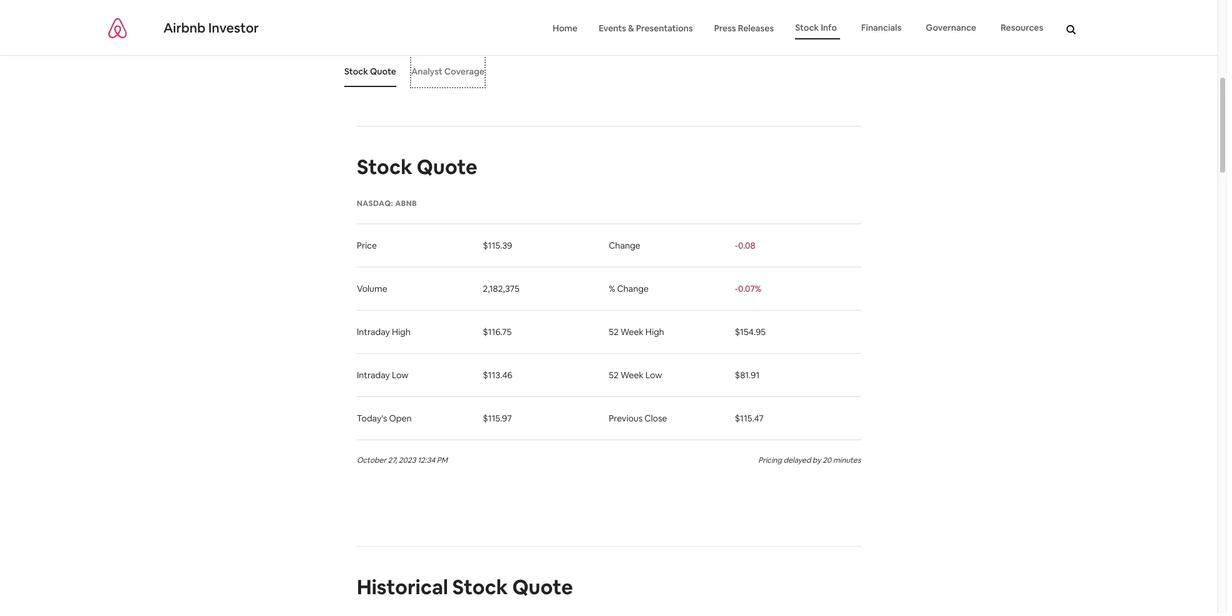 Task type: describe. For each thing, give the bounding box(es) containing it.
events & presentations
[[599, 23, 693, 34]]

intraday for intraday high
[[357, 326, 390, 338]]

nasdaq:
[[357, 199, 394, 209]]

$116.75
[[483, 326, 512, 338]]

52 week low
[[609, 370, 662, 381]]

volume
[[357, 283, 388, 294]]

table containing price
[[357, 224, 861, 466]]

stock inside "popup button"
[[796, 22, 819, 33]]

airbnb investor link
[[108, 17, 259, 39]]

0 vertical spatial quote
[[370, 66, 396, 77]]

delayed
[[784, 455, 811, 465]]

home link
[[553, 18, 578, 38]]

pricing
[[759, 455, 782, 465]]

week for low
[[621, 370, 644, 381]]

by
[[813, 455, 821, 465]]

$115.97
[[483, 413, 512, 424]]

press
[[714, 23, 736, 34]]

2 high from the left
[[646, 326, 664, 338]]

october
[[357, 455, 386, 465]]

$81.91
[[735, 370, 760, 381]]

2023
[[399, 455, 416, 465]]

2,182,375
[[483, 283, 520, 294]]

$115.39
[[483, 240, 512, 251]]

row containing intraday low
[[357, 354, 861, 397]]

nasdaq: abnb
[[357, 199, 417, 209]]

analyst coverage link
[[411, 56, 485, 87]]

events
[[599, 23, 627, 34]]

financials button
[[862, 17, 905, 40]]

0 vertical spatial change
[[609, 240, 641, 251]]

52 week high
[[609, 326, 664, 338]]

analyst coverage
[[411, 66, 485, 77]]

2 low from the left
[[646, 370, 662, 381]]

$115.47
[[735, 413, 764, 424]]

% change
[[609, 283, 649, 294]]

- for 0.07%
[[735, 283, 738, 294]]

27,
[[388, 455, 397, 465]]

-0.07%
[[735, 283, 762, 294]]

abnb
[[395, 199, 417, 209]]

pricing delayed by 20 minutes
[[759, 455, 861, 465]]

stock info
[[796, 22, 837, 33]]

today's open
[[357, 413, 412, 424]]

governance button
[[926, 17, 980, 40]]

previous close
[[609, 413, 667, 424]]

1 vertical spatial stock quote
[[357, 154, 478, 180]]

2 vertical spatial quote
[[512, 575, 573, 600]]

investor
[[208, 19, 259, 36]]

minutes
[[833, 455, 861, 465]]

52 for 52 week high
[[609, 326, 619, 338]]

0 vertical spatial stock quote
[[345, 66, 396, 77]]

resources button
[[1001, 17, 1047, 40]]



Task type: vqa. For each thing, say whether or not it's contained in the screenshot.


Task type: locate. For each thing, give the bounding box(es) containing it.
row containing today's open
[[357, 397, 861, 440]]

$113.46
[[483, 370, 513, 381]]

intraday down volume
[[357, 326, 390, 338]]

row down %
[[357, 311, 861, 354]]

press releases
[[714, 23, 774, 34]]

row containing price
[[357, 224, 861, 267]]

1 week from the top
[[621, 326, 644, 338]]

1 vertical spatial quote
[[417, 154, 478, 180]]

intraday low
[[357, 370, 409, 381]]

financials
[[862, 22, 902, 33]]

0 vertical spatial -
[[735, 240, 738, 251]]

5 row from the top
[[357, 397, 861, 440]]

click to open search image
[[1067, 25, 1076, 36]]

row containing volume
[[357, 267, 861, 311]]

airbnb investor
[[163, 19, 259, 36]]

intraday
[[357, 326, 390, 338], [357, 370, 390, 381]]

change
[[609, 240, 641, 251], [617, 283, 649, 294]]

2 week from the top
[[621, 370, 644, 381]]

2 row from the top
[[357, 267, 861, 311]]

high up intraday low
[[392, 326, 411, 338]]

52 for 52 week low
[[609, 370, 619, 381]]

-0.08
[[735, 240, 756, 251]]

low up close
[[646, 370, 662, 381]]

price
[[357, 240, 377, 251]]

row up previous
[[357, 354, 861, 397]]

week down % change
[[621, 326, 644, 338]]

&
[[628, 23, 635, 34]]

pm
[[437, 455, 448, 465]]

today's
[[357, 413, 387, 424]]

info
[[821, 22, 837, 33]]

0 vertical spatial 52
[[609, 326, 619, 338]]

2 intraday from the top
[[357, 370, 390, 381]]

- up -0.07%
[[735, 240, 738, 251]]

2 - from the top
[[735, 283, 738, 294]]

stock info button
[[796, 17, 840, 40]]

1 horizontal spatial high
[[646, 326, 664, 338]]

- down -0.08
[[735, 283, 738, 294]]

1 row from the top
[[357, 224, 861, 267]]

-
[[735, 240, 738, 251], [735, 283, 738, 294]]

0 horizontal spatial quote
[[370, 66, 396, 77]]

menu containing stock info
[[542, 17, 1058, 40]]

quote
[[370, 66, 396, 77], [417, 154, 478, 180], [512, 575, 573, 600]]

52 down %
[[609, 326, 619, 338]]

governance
[[926, 22, 977, 33]]

stock quote
[[345, 66, 396, 77], [357, 154, 478, 180]]

0.07%
[[738, 283, 762, 294]]

close
[[645, 413, 667, 424]]

- for 0.08
[[735, 240, 738, 251]]

row containing october 27, 2023 12:34 pm
[[357, 440, 861, 466]]

1 low from the left
[[392, 370, 409, 381]]

%
[[609, 283, 616, 294]]

2 horizontal spatial quote
[[512, 575, 573, 600]]

low up open
[[392, 370, 409, 381]]

1 vertical spatial -
[[735, 283, 738, 294]]

1 vertical spatial week
[[621, 370, 644, 381]]

$154.95
[[735, 326, 766, 338]]

week for high
[[621, 326, 644, 338]]

table
[[357, 224, 861, 466]]

week
[[621, 326, 644, 338], [621, 370, 644, 381]]

week down 52 week high
[[621, 370, 644, 381]]

events & presentations link
[[599, 18, 693, 38]]

airbnb
[[163, 19, 206, 36]]

stock quote link
[[345, 56, 396, 87]]

20
[[823, 455, 832, 465]]

historical stock quote
[[357, 575, 573, 600]]

row up %
[[357, 224, 861, 267]]

row
[[357, 224, 861, 267], [357, 267, 861, 311], [357, 311, 861, 354], [357, 354, 861, 397], [357, 397, 861, 440], [357, 440, 861, 466]]

52 up previous
[[609, 370, 619, 381]]

stock quote up abnb
[[357, 154, 478, 180]]

menu
[[542, 17, 1058, 40]]

1 vertical spatial intraday
[[357, 370, 390, 381]]

0 vertical spatial intraday
[[357, 326, 390, 338]]

change up % change
[[609, 240, 641, 251]]

press releases link
[[714, 18, 774, 38]]

row containing intraday high
[[357, 311, 861, 354]]

stock
[[796, 22, 819, 33], [345, 66, 368, 77], [357, 154, 413, 180], [453, 575, 508, 600]]

4 row from the top
[[357, 354, 861, 397]]

1 horizontal spatial quote
[[417, 154, 478, 180]]

52
[[609, 326, 619, 338], [609, 370, 619, 381]]

0 horizontal spatial low
[[392, 370, 409, 381]]

row up 52 week high
[[357, 267, 861, 311]]

1 horizontal spatial low
[[646, 370, 662, 381]]

1 52 from the top
[[609, 326, 619, 338]]

resources
[[1001, 22, 1044, 33]]

1 - from the top
[[735, 240, 738, 251]]

october 27, 2023 12:34 pm
[[357, 455, 448, 465]]

0 vertical spatial week
[[621, 326, 644, 338]]

1 intraday from the top
[[357, 326, 390, 338]]

12:34
[[418, 455, 435, 465]]

change right %
[[617, 283, 649, 294]]

row down previous
[[357, 440, 861, 466]]

1 vertical spatial 52
[[609, 370, 619, 381]]

home
[[553, 23, 578, 34]]

1 high from the left
[[392, 326, 411, 338]]

high
[[392, 326, 411, 338], [646, 326, 664, 338]]

historical
[[357, 575, 448, 600]]

3 row from the top
[[357, 311, 861, 354]]

0.08
[[738, 240, 756, 251]]

intraday high
[[357, 326, 411, 338]]

intraday up the today's
[[357, 370, 390, 381]]

2 52 from the top
[[609, 370, 619, 381]]

stock quote left analyst
[[345, 66, 396, 77]]

coverage
[[445, 66, 485, 77]]

row down 52 week low
[[357, 397, 861, 440]]

previous
[[609, 413, 643, 424]]

6 row from the top
[[357, 440, 861, 466]]

0 horizontal spatial high
[[392, 326, 411, 338]]

1 vertical spatial change
[[617, 283, 649, 294]]

presentations
[[636, 23, 693, 34]]

low
[[392, 370, 409, 381], [646, 370, 662, 381]]

high up 52 week low
[[646, 326, 664, 338]]

analyst
[[411, 66, 443, 77]]

open
[[389, 413, 412, 424]]

releases
[[738, 23, 774, 34]]

intraday for intraday low
[[357, 370, 390, 381]]



